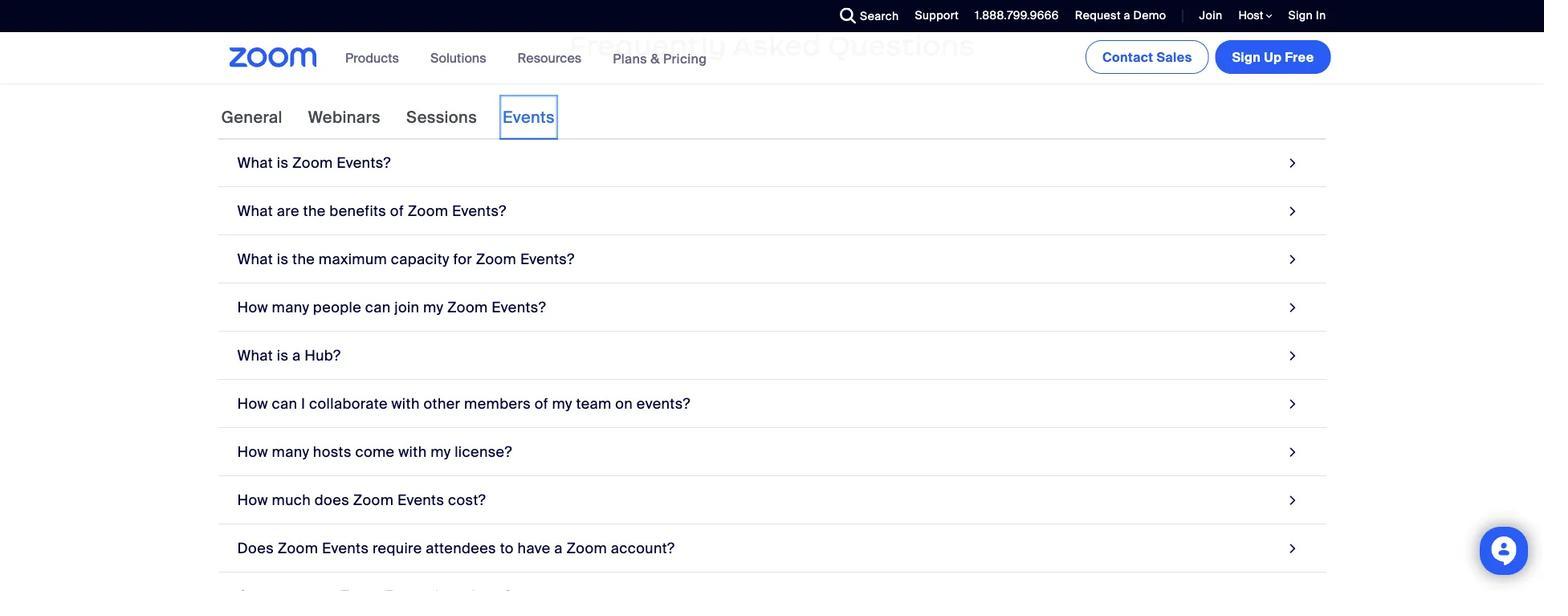 Task type: describe. For each thing, give the bounding box(es) containing it.
what is a hub? button
[[218, 332, 1327, 380]]

are
[[277, 202, 299, 221]]

request a demo
[[1075, 8, 1167, 23]]

what for what is the maximum capacity for zoom events?
[[237, 250, 273, 269]]

support
[[915, 8, 959, 23]]

frequently
[[569, 28, 727, 63]]

events?
[[637, 395, 691, 413]]

what for what is zoom events?
[[237, 154, 273, 172]]

plans
[[613, 50, 647, 67]]

plans & pricing
[[613, 50, 707, 67]]

benefits
[[330, 202, 387, 221]]

sessions tab
[[403, 95, 480, 140]]

&
[[651, 50, 660, 67]]

tab list containing what is zoom events?
[[218, 139, 1327, 591]]

zoom logo image
[[229, 47, 317, 67]]

demo
[[1134, 8, 1167, 23]]

how can i collaborate with other members of my team on events?
[[237, 395, 691, 413]]

members
[[464, 395, 531, 413]]

tab list containing general
[[218, 95, 558, 140]]

how many people can join my zoom events?
[[237, 299, 546, 317]]

resources
[[518, 49, 582, 66]]

require
[[373, 540, 422, 558]]

is for a
[[277, 347, 289, 365]]

how many hosts come with my license?
[[237, 443, 512, 462]]

what is a hub?
[[237, 347, 341, 365]]

join
[[395, 299, 420, 317]]

1.888.799.9666
[[975, 8, 1059, 23]]

right image inside what is zoom events? dropdown button
[[1286, 152, 1301, 174]]

with for other
[[392, 395, 420, 413]]

products button
[[346, 32, 406, 84]]

solutions
[[430, 49, 486, 66]]

host
[[1239, 8, 1267, 23]]

how for how many people can join my zoom events?
[[237, 299, 268, 317]]

general tab
[[218, 95, 286, 140]]

does zoom events require attendees to have a zoom account?
[[237, 540, 675, 558]]

have
[[518, 540, 551, 558]]

with for my
[[399, 443, 427, 462]]

how for how many hosts come with my license?
[[237, 443, 268, 462]]

does zoom events require attendees to have a zoom account? button
[[218, 525, 1327, 573]]

attendees
[[426, 540, 496, 558]]

products
[[346, 49, 399, 66]]

for
[[453, 250, 472, 269]]

events tab
[[500, 95, 558, 140]]

right image for what is the maximum capacity for zoom events?
[[1286, 249, 1301, 270]]

hosts
[[313, 443, 352, 462]]

right image for my
[[1286, 297, 1301, 319]]

pricing
[[664, 50, 707, 67]]

contact sales
[[1103, 49, 1193, 65]]

contact
[[1103, 49, 1154, 65]]

request
[[1075, 8, 1121, 23]]

search
[[860, 8, 899, 23]]

join
[[1200, 8, 1223, 23]]

to
[[500, 540, 514, 558]]

meetings navigation
[[1083, 32, 1335, 77]]

i
[[301, 395, 306, 413]]

license?
[[455, 443, 512, 462]]

come
[[355, 443, 395, 462]]

frequently asked questions
[[569, 28, 976, 63]]

resources button
[[518, 32, 589, 84]]

what are the benefits of zoom events? button
[[218, 188, 1327, 236]]

many for people
[[272, 299, 309, 317]]

0 horizontal spatial events
[[322, 540, 369, 558]]

is for the
[[277, 250, 289, 269]]



Task type: locate. For each thing, give the bounding box(es) containing it.
1.888.799.9666 button
[[963, 0, 1063, 32], [975, 8, 1059, 23]]

contact sales link
[[1086, 40, 1209, 74]]

right image for how many hosts come with my license?
[[1286, 441, 1301, 463]]

1 vertical spatial is
[[277, 250, 289, 269]]

6 right image from the top
[[1286, 538, 1301, 560]]

support link
[[903, 0, 963, 32], [915, 8, 959, 23]]

events?
[[337, 154, 391, 172], [452, 202, 507, 221], [520, 250, 575, 269], [492, 299, 546, 317]]

0 vertical spatial of
[[390, 202, 404, 221]]

how up what is a hub?
[[237, 299, 268, 317]]

the for is
[[292, 250, 315, 269]]

right image
[[1286, 152, 1301, 174], [1286, 297, 1301, 319], [1286, 345, 1301, 367], [1286, 393, 1301, 415], [1286, 490, 1301, 511], [1286, 538, 1301, 560]]

with inside dropdown button
[[399, 443, 427, 462]]

1 vertical spatial can
[[272, 395, 297, 413]]

sign inside sign up free button
[[1233, 49, 1261, 65]]

1 vertical spatial a
[[292, 347, 301, 365]]

right image
[[1286, 201, 1301, 222], [1286, 249, 1301, 270], [1286, 441, 1301, 463]]

collaborate
[[309, 395, 388, 413]]

2 horizontal spatial a
[[1124, 8, 1131, 23]]

hub?
[[305, 347, 341, 365]]

what is zoom events? button
[[218, 139, 1327, 188]]

team
[[576, 395, 612, 413]]

0 vertical spatial is
[[277, 154, 289, 172]]

how for how much does zoom events cost?
[[237, 491, 268, 510]]

how left hosts at left bottom
[[237, 443, 268, 462]]

my inside dropdown button
[[431, 443, 451, 462]]

plans & pricing link
[[613, 50, 707, 67], [613, 50, 707, 67]]

is for zoom
[[277, 154, 289, 172]]

does
[[315, 491, 349, 510]]

0 vertical spatial the
[[303, 202, 326, 221]]

sessions
[[407, 107, 477, 128]]

1 is from the top
[[277, 154, 289, 172]]

right image for cost?
[[1286, 490, 1301, 511]]

0 horizontal spatial a
[[292, 347, 301, 365]]

can left join
[[365, 299, 391, 317]]

my
[[423, 299, 444, 317], [552, 395, 573, 413], [431, 443, 451, 462]]

the right are
[[303, 202, 326, 221]]

what is the maximum capacity for zoom events?
[[237, 250, 575, 269]]

my inside dropdown button
[[423, 299, 444, 317]]

4 what from the top
[[237, 347, 273, 365]]

on
[[616, 395, 633, 413]]

events left cost?
[[398, 491, 444, 510]]

1 horizontal spatial can
[[365, 299, 391, 317]]

0 vertical spatial my
[[423, 299, 444, 317]]

3 is from the top
[[277, 347, 289, 365]]

how left much
[[237, 491, 268, 510]]

2 vertical spatial a
[[555, 540, 563, 558]]

a left demo
[[1124, 8, 1131, 23]]

support link up questions at the right of the page
[[915, 8, 959, 23]]

0 vertical spatial right image
[[1286, 201, 1301, 222]]

3 right image from the top
[[1286, 345, 1301, 367]]

many left hosts at left bottom
[[272, 443, 309, 462]]

events
[[503, 107, 555, 128], [398, 491, 444, 510], [322, 540, 369, 558]]

3 how from the top
[[237, 443, 268, 462]]

with
[[392, 395, 420, 413], [399, 443, 427, 462]]

1 tab list from the top
[[218, 95, 558, 140]]

many inside dropdown button
[[272, 299, 309, 317]]

2 vertical spatial my
[[431, 443, 451, 462]]

people
[[313, 299, 362, 317]]

webinars
[[308, 107, 381, 128]]

with right the come
[[399, 443, 427, 462]]

up
[[1265, 49, 1282, 65]]

many left people
[[272, 299, 309, 317]]

right image inside what is a hub? dropdown button
[[1286, 345, 1301, 367]]

free
[[1285, 49, 1315, 65]]

with inside 'dropdown button'
[[392, 395, 420, 413]]

right image for to
[[1286, 538, 1301, 560]]

product information navigation
[[333, 32, 719, 85]]

right image inside the how much does zoom events cost? dropdown button
[[1286, 490, 1301, 511]]

1 vertical spatial sign
[[1233, 49, 1261, 65]]

of
[[390, 202, 404, 221], [535, 395, 549, 413]]

how much does zoom events cost? button
[[218, 477, 1327, 525]]

the for are
[[303, 202, 326, 221]]

capacity
[[391, 250, 450, 269]]

is up are
[[277, 154, 289, 172]]

many
[[272, 299, 309, 317], [272, 443, 309, 462]]

sign up free button
[[1216, 40, 1332, 74]]

my inside 'dropdown button'
[[552, 395, 573, 413]]

1 vertical spatial of
[[535, 395, 549, 413]]

request a demo link
[[1063, 0, 1171, 32], [1075, 8, 1167, 23]]

events inside tab
[[503, 107, 555, 128]]

1 vertical spatial many
[[272, 443, 309, 462]]

account?
[[611, 540, 675, 558]]

can inside dropdown button
[[365, 299, 391, 317]]

sign in
[[1289, 8, 1327, 23]]

of right benefits
[[390, 202, 404, 221]]

sign
[[1289, 8, 1313, 23], [1233, 49, 1261, 65]]

2 vertical spatial is
[[277, 347, 289, 365]]

other
[[424, 395, 461, 413]]

4 right image from the top
[[1286, 393, 1301, 415]]

1 vertical spatial with
[[399, 443, 427, 462]]

my left team
[[552, 395, 573, 413]]

how can i collaborate with other members of my team on events? button
[[218, 380, 1327, 429]]

with left other on the bottom of page
[[392, 395, 420, 413]]

2 is from the top
[[277, 250, 289, 269]]

how left i
[[237, 395, 268, 413]]

1 many from the top
[[272, 299, 309, 317]]

3 what from the top
[[237, 250, 273, 269]]

what for what are the benefits of zoom events?
[[237, 202, 273, 221]]

of inside 'dropdown button'
[[535, 395, 549, 413]]

is
[[277, 154, 289, 172], [277, 250, 289, 269], [277, 347, 289, 365]]

0 vertical spatial sign
[[1289, 8, 1313, 23]]

1 vertical spatial the
[[292, 250, 315, 269]]

my for license?
[[431, 443, 451, 462]]

solutions button
[[430, 32, 494, 84]]

sign left up
[[1233, 49, 1261, 65]]

1 right image from the top
[[1286, 201, 1301, 222]]

of inside dropdown button
[[390, 202, 404, 221]]

banner containing contact sales
[[210, 32, 1335, 85]]

support link right search
[[903, 0, 963, 32]]

general
[[221, 107, 283, 128]]

webinars tab
[[305, 95, 384, 140]]

1 horizontal spatial a
[[555, 540, 563, 558]]

how for how can i collaborate with other members of my team on events?
[[237, 395, 268, 413]]

what inside dropdown button
[[237, 347, 273, 365]]

1 vertical spatial right image
[[1286, 249, 1301, 270]]

0 horizontal spatial can
[[272, 395, 297, 413]]

asked
[[733, 28, 821, 63]]

my for zoom
[[423, 299, 444, 317]]

sign up free
[[1233, 49, 1315, 65]]

what is the maximum capacity for zoom events? button
[[218, 236, 1327, 284]]

my right join
[[423, 299, 444, 317]]

what
[[237, 154, 273, 172], [237, 202, 273, 221], [237, 250, 273, 269], [237, 347, 273, 365]]

can inside 'dropdown button'
[[272, 395, 297, 413]]

cost?
[[448, 491, 486, 510]]

how inside dropdown button
[[237, 443, 268, 462]]

0 vertical spatial many
[[272, 299, 309, 317]]

sign for sign up free
[[1233, 49, 1261, 65]]

1 what from the top
[[237, 154, 273, 172]]

2 horizontal spatial events
[[503, 107, 555, 128]]

right image for what are the benefits of zoom events?
[[1286, 201, 1301, 222]]

right image inside how many hosts come with my license? dropdown button
[[1286, 441, 1301, 463]]

2 vertical spatial events
[[322, 540, 369, 558]]

0 vertical spatial with
[[392, 395, 420, 413]]

a
[[1124, 8, 1131, 23], [292, 347, 301, 365], [555, 540, 563, 558]]

questions
[[828, 28, 976, 63]]

how
[[237, 299, 268, 317], [237, 395, 268, 413], [237, 443, 268, 462], [237, 491, 268, 510]]

much
[[272, 491, 311, 510]]

is inside dropdown button
[[277, 347, 289, 365]]

2 how from the top
[[237, 395, 268, 413]]

what are the benefits of zoom events?
[[237, 202, 507, 221]]

0 horizontal spatial of
[[390, 202, 404, 221]]

2 vertical spatial right image
[[1286, 441, 1301, 463]]

3 right image from the top
[[1286, 441, 1301, 463]]

2 right image from the top
[[1286, 297, 1301, 319]]

0 vertical spatial events
[[503, 107, 555, 128]]

right image inside how can i collaborate with other members of my team on events? 'dropdown button'
[[1286, 393, 1301, 415]]

0 horizontal spatial sign
[[1233, 49, 1261, 65]]

how many people can join my zoom events? button
[[218, 284, 1327, 332]]

can
[[365, 299, 391, 317], [272, 395, 297, 413]]

is left hub?
[[277, 347, 289, 365]]

what for what is a hub?
[[237, 347, 273, 365]]

join link left "host"
[[1188, 0, 1227, 32]]

join link up meetings navigation
[[1200, 8, 1223, 23]]

right image for other
[[1286, 393, 1301, 415]]

of right members in the left of the page
[[535, 395, 549, 413]]

events down does
[[322, 540, 369, 558]]

1 horizontal spatial events
[[398, 491, 444, 510]]

is down are
[[277, 250, 289, 269]]

0 vertical spatial a
[[1124, 8, 1131, 23]]

2 right image from the top
[[1286, 249, 1301, 270]]

the
[[303, 202, 326, 221], [292, 250, 315, 269]]

2 tab list from the top
[[218, 139, 1327, 591]]

how many hosts come with my license? button
[[218, 429, 1327, 477]]

how much does zoom events cost?
[[237, 491, 486, 510]]

what is zoom events?
[[237, 154, 391, 172]]

the left 'maximum'
[[292, 250, 315, 269]]

banner
[[210, 32, 1335, 85]]

in
[[1316, 8, 1327, 23]]

my left 'license?'
[[431, 443, 451, 462]]

1 vertical spatial events
[[398, 491, 444, 510]]

1 vertical spatial my
[[552, 395, 573, 413]]

maximum
[[319, 250, 387, 269]]

zoom
[[292, 154, 333, 172], [408, 202, 448, 221], [476, 250, 517, 269], [448, 299, 488, 317], [353, 491, 394, 510], [278, 540, 318, 558], [567, 540, 607, 558]]

many inside dropdown button
[[272, 443, 309, 462]]

right image inside what is the maximum capacity for zoom events? dropdown button
[[1286, 249, 1301, 270]]

a right have
[[555, 540, 563, 558]]

1 horizontal spatial of
[[535, 395, 549, 413]]

sign for sign in
[[1289, 8, 1313, 23]]

sign in link
[[1277, 0, 1335, 32], [1289, 8, 1327, 23]]

5 right image from the top
[[1286, 490, 1301, 511]]

sign left in
[[1289, 8, 1313, 23]]

1 right image from the top
[[1286, 152, 1301, 174]]

2 what from the top
[[237, 202, 273, 221]]

right image inside how many people can join my zoom events? dropdown button
[[1286, 297, 1301, 319]]

many for hosts
[[272, 443, 309, 462]]

sales
[[1157, 49, 1193, 65]]

a inside dropdown button
[[292, 347, 301, 365]]

does
[[237, 540, 274, 558]]

1 how from the top
[[237, 299, 268, 317]]

right image inside does zoom events require attendees to have a zoom account? dropdown button
[[1286, 538, 1301, 560]]

how inside 'dropdown button'
[[237, 395, 268, 413]]

events down the product information navigation
[[503, 107, 555, 128]]

right image inside what are the benefits of zoom events? dropdown button
[[1286, 201, 1301, 222]]

4 how from the top
[[237, 491, 268, 510]]

a inside dropdown button
[[555, 540, 563, 558]]

join link
[[1188, 0, 1227, 32], [1200, 8, 1223, 23]]

a left hub?
[[292, 347, 301, 365]]

host button
[[1239, 8, 1273, 23]]

search button
[[828, 0, 903, 32]]

1 horizontal spatial sign
[[1289, 8, 1313, 23]]

2 many from the top
[[272, 443, 309, 462]]

can left i
[[272, 395, 297, 413]]

0 vertical spatial can
[[365, 299, 391, 317]]

tab list
[[218, 95, 558, 140], [218, 139, 1327, 591]]



Task type: vqa. For each thing, say whether or not it's contained in the screenshot.
many
yes



